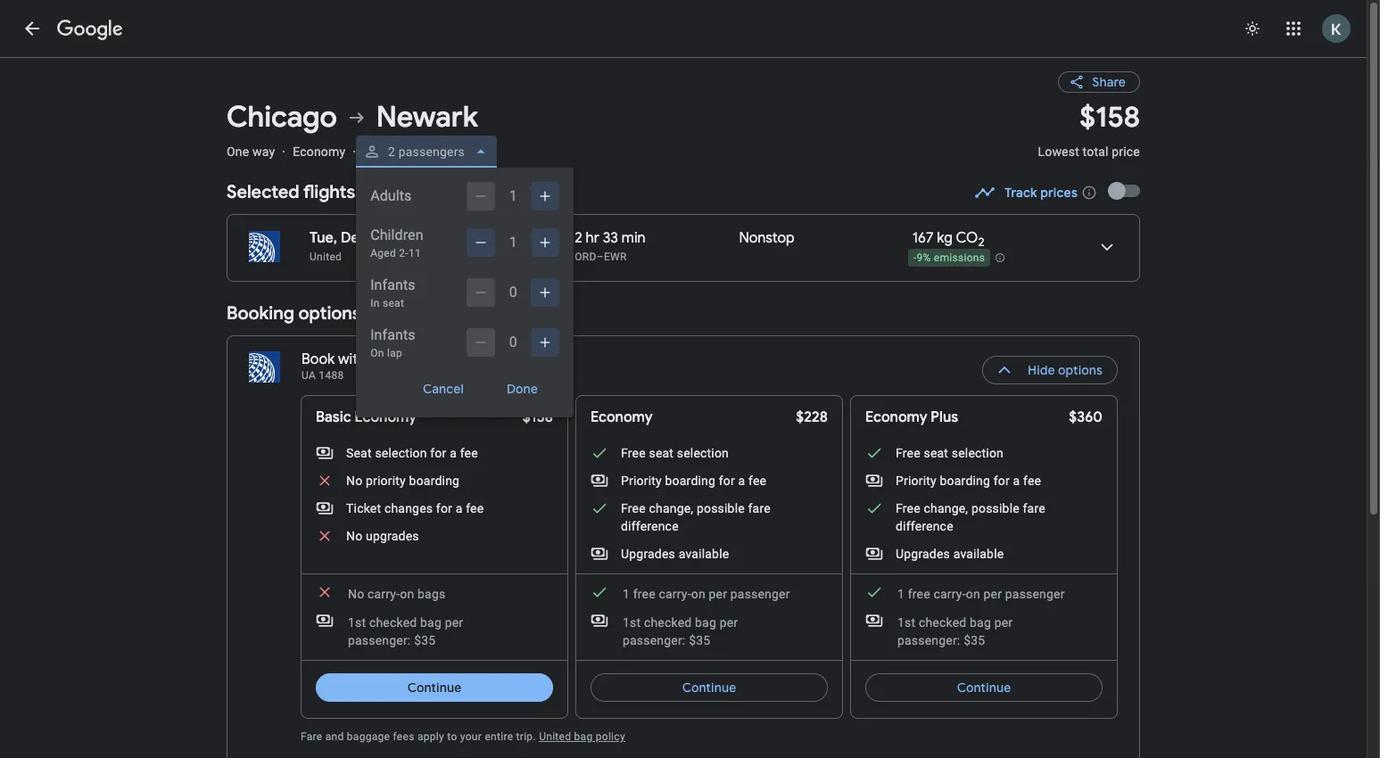 Task type: describe. For each thing, give the bounding box(es) containing it.
cancel button
[[402, 375, 486, 403]]

in
[[371, 297, 380, 310]]

children
[[371, 227, 424, 244]]

newark
[[376, 99, 478, 136]]

book
[[302, 351, 335, 369]]

upgrades available for economy
[[621, 547, 729, 561]]

available for economy
[[679, 547, 729, 561]]

done button
[[486, 375, 560, 403]]

kg
[[937, 229, 953, 247]]

$228
[[796, 409, 828, 427]]

nonstop
[[739, 229, 795, 247]]

fare
[[301, 731, 323, 743]]

bag for economy
[[695, 616, 717, 630]]

1  image from the left
[[282, 145, 286, 159]]

seat
[[346, 446, 372, 461]]

prices
[[1041, 185, 1078, 201]]

selection for economy
[[677, 446, 729, 461]]

2:22 pm – 5:55 pm
[[402, 229, 520, 247]]

$360
[[1069, 409, 1103, 427]]

Departure time: 2:22 PM. text field
[[402, 229, 452, 247]]

lap
[[387, 347, 402, 360]]

first checked bag costs 35 us dollars per passenger element for basic
[[316, 612, 525, 650]]

flights
[[303, 181, 355, 203]]

checked for economy
[[644, 616, 692, 630]]

1st checked bag per passenger: for economy
[[898, 616, 1013, 648]]

continue for economy
[[682, 680, 737, 696]]

2  image from the left
[[353, 145, 356, 159]]

seat for economy plus
[[924, 446, 949, 461]]

difference for economy plus
[[896, 519, 954, 534]]

free for economy
[[633, 587, 656, 602]]

seat selection for a fee
[[346, 446, 478, 461]]

chicago
[[227, 99, 337, 136]]

167
[[913, 229, 934, 247]]

options for booking options
[[299, 303, 361, 325]]

priority
[[366, 474, 406, 488]]

min
[[622, 229, 646, 247]]

$158 lowest total price
[[1038, 99, 1141, 159]]

main content containing chicago
[[227, 57, 1141, 759]]

economy plus
[[866, 409, 959, 427]]

go back image
[[21, 18, 43, 39]]

first checked bag costs 35 us dollars per passenger element for economy
[[866, 612, 1075, 650]]

167 kg co 2
[[913, 229, 985, 250]]

1 free carry-on per passenger for economy
[[623, 587, 790, 602]]

ua
[[302, 369, 316, 382]]

Chicago to Newark text field
[[227, 99, 1017, 136]]

selected
[[227, 181, 300, 203]]

boarding for economy
[[665, 474, 716, 488]]

passenger for $360
[[1006, 587, 1065, 602]]

on for economy plus
[[966, 587, 981, 602]]

hide
[[1028, 362, 1055, 378]]

with
[[338, 351, 366, 369]]

Arrival time: 5:55 PM. text field
[[468, 229, 520, 247]]

ord
[[575, 251, 597, 263]]

share
[[1093, 74, 1126, 90]]

33
[[603, 229, 618, 247]]

passengers
[[399, 145, 465, 159]]

fare and baggage fees apply to your entire trip. united bag policy
[[301, 731, 626, 743]]

apply
[[418, 731, 444, 743]]

1 boarding from the left
[[409, 474, 460, 488]]

children aged 2-11
[[371, 227, 424, 260]]

no carry-on bags
[[348, 587, 446, 602]]

emissions
[[934, 252, 985, 264]]

fare for $360
[[1023, 502, 1046, 516]]

hide options
[[1028, 362, 1103, 378]]

checked for economy plus
[[919, 616, 967, 630]]

ticket
[[346, 502, 381, 516]]

$35 for economy
[[964, 634, 986, 648]]

Flight number UA 1488 text field
[[302, 369, 344, 382]]

0 for infants on lap
[[509, 334, 517, 351]]

$35 for basic
[[414, 634, 436, 648]]

2-
[[399, 247, 409, 260]]

total
[[1083, 145, 1109, 159]]

-9% emissions
[[914, 252, 985, 264]]

1 selection from the left
[[375, 446, 427, 461]]

baggage
[[347, 731, 390, 743]]

no upgrades
[[346, 529, 419, 544]]

infants for infants in seat
[[371, 277, 416, 294]]

bag for economy plus
[[970, 616, 991, 630]]

158 us dollars element
[[1080, 99, 1141, 136]]

change, for economy
[[649, 502, 694, 516]]

change, for economy plus
[[924, 502, 969, 516]]

12
[[371, 229, 385, 247]]

1 continue button from the left
[[316, 667, 553, 709]]

2 passenger: from the left
[[623, 634, 686, 648]]

none text field containing $158
[[1038, 99, 1141, 175]]

track
[[1005, 185, 1038, 201]]

free for economy plus
[[908, 587, 931, 602]]

– inside 2 hr 33 min ord – ewr
[[597, 251, 604, 263]]

seat for economy
[[649, 446, 674, 461]]

book with united ua 1488
[[302, 351, 412, 382]]

infants on lap
[[371, 327, 416, 360]]

way
[[253, 145, 275, 159]]

-
[[914, 252, 917, 264]]

changes
[[385, 502, 433, 516]]

tue, dec 12
[[310, 229, 385, 247]]

price
[[1112, 145, 1141, 159]]

number of passengers dialog
[[356, 168, 574, 418]]

policy
[[596, 731, 626, 743]]

per for economy
[[720, 616, 738, 630]]

one way
[[227, 145, 275, 159]]

5:55 pm
[[468, 229, 520, 247]]

upgrades
[[366, 529, 419, 544]]

ticket changes for a fee
[[346, 502, 484, 516]]

selection for economy plus
[[952, 446, 1004, 461]]

flight details. departing flight on tuesday, december 12. leaves o'hare international airport at 2:22 pm on tuesday, december 12 and arrives at newark liberty international airport at 5:55 pm on tuesday, december 12. image
[[1086, 226, 1129, 269]]

1st for economy plus
[[898, 616, 916, 630]]

$158 for $158 lowest total price
[[1080, 99, 1141, 136]]

basic economy
[[316, 409, 417, 427]]

united bag policy link
[[539, 731, 626, 743]]

trip.
[[516, 731, 536, 743]]

priority for economy plus
[[896, 474, 937, 488]]

11
[[409, 247, 421, 260]]

done
[[507, 381, 538, 397]]

available for economy plus
[[954, 547, 1004, 561]]

1 continue from the left
[[408, 680, 462, 696]]

entire
[[485, 731, 513, 743]]

2 horizontal spatial united
[[539, 731, 571, 743]]

2 passengers button
[[356, 130, 497, 173]]

fees
[[393, 731, 415, 743]]

free seat selection for economy
[[621, 446, 729, 461]]

united inside book with united ua 1488
[[369, 351, 412, 369]]

0 for infants in seat
[[509, 284, 517, 301]]

0 horizontal spatial united
[[310, 251, 342, 263]]



Task type: locate. For each thing, give the bounding box(es) containing it.
1 horizontal spatial $158
[[1080, 99, 1141, 136]]

no for no carry-on bags
[[348, 587, 364, 602]]

track prices
[[1005, 185, 1078, 201]]

1 horizontal spatial upgrades available
[[896, 547, 1004, 561]]

fare for $228
[[748, 502, 771, 516]]

carry- for economy plus
[[934, 587, 966, 602]]

share button
[[1059, 71, 1141, 93]]

2 free seat selection from the left
[[896, 446, 1004, 461]]

hr
[[586, 229, 600, 247]]

departing flight on tuesday, december 12. leaves o'hare international airport at 2:22 pm on tuesday, december 12 and arrives at newark liberty international airport at 5:55 pm on tuesday, december 12. element
[[310, 229, 520, 247]]

bag for basic economy
[[420, 616, 442, 630]]

0 horizontal spatial passenger
[[731, 587, 790, 602]]

0 horizontal spatial $158
[[523, 409, 553, 427]]

1st for basic economy
[[348, 616, 366, 630]]

1 horizontal spatial 1 free carry-on per passenger
[[898, 587, 1065, 602]]

2 inside popup button
[[388, 145, 396, 159]]

0 horizontal spatial free change, possible fare difference
[[621, 502, 771, 534]]

0 horizontal spatial –
[[456, 229, 465, 247]]

1 available from the left
[[679, 547, 729, 561]]

dec
[[341, 229, 367, 247]]

1 1st checked bag per passenger: from the left
[[348, 616, 463, 648]]

1 horizontal spatial –
[[597, 251, 604, 263]]

boarding
[[409, 474, 460, 488], [665, 474, 716, 488], [940, 474, 991, 488]]

1 passenger: from the left
[[348, 634, 411, 648]]

0 horizontal spatial fare
[[748, 502, 771, 516]]

2 carry- from the left
[[659, 587, 691, 602]]

1 horizontal spatial  image
[[353, 145, 356, 159]]

1 horizontal spatial fare
[[1023, 502, 1046, 516]]

1 1st from the left
[[348, 616, 366, 630]]

co
[[956, 229, 978, 247]]

1 horizontal spatial passenger
[[1006, 587, 1065, 602]]

1 on from the left
[[400, 587, 414, 602]]

0 horizontal spatial passenger:
[[348, 634, 411, 648]]

infants up in
[[371, 277, 416, 294]]

carry- for economy
[[659, 587, 691, 602]]

0 vertical spatial –
[[456, 229, 465, 247]]

1 horizontal spatial 1st checked bag per passenger:
[[623, 616, 738, 648]]

2 for passengers
[[388, 145, 396, 159]]

–
[[456, 229, 465, 247], [597, 251, 604, 263]]

options
[[299, 303, 361, 325], [1058, 362, 1103, 378]]

free change, possible fare difference
[[621, 502, 771, 534], [896, 502, 1046, 534]]

1 horizontal spatial united
[[369, 351, 412, 369]]

1 horizontal spatial free
[[908, 587, 931, 602]]

1 horizontal spatial change,
[[924, 502, 969, 516]]

1 horizontal spatial continue button
[[591, 667, 828, 709]]

continue button for economy
[[591, 667, 828, 709]]

0 horizontal spatial 2
[[388, 145, 396, 159]]

no down ticket at bottom
[[346, 529, 363, 544]]

2 horizontal spatial carry-
[[934, 587, 966, 602]]

plus
[[931, 409, 959, 427]]

1 horizontal spatial priority
[[896, 474, 937, 488]]

2 horizontal spatial $35
[[964, 634, 986, 648]]

1 upgrades available from the left
[[621, 547, 729, 561]]

options for hide options
[[1058, 362, 1103, 378]]

2
[[388, 145, 396, 159], [575, 229, 583, 247], [978, 235, 985, 250]]

3 checked from the left
[[919, 616, 967, 630]]

2 left hr
[[575, 229, 583, 247]]

0 horizontal spatial $35
[[414, 634, 436, 648]]

1 horizontal spatial 2
[[575, 229, 583, 247]]

2 available from the left
[[954, 547, 1004, 561]]

booking options
[[227, 303, 361, 325]]

3 boarding from the left
[[940, 474, 991, 488]]

2 continue button from the left
[[591, 667, 828, 709]]

2 horizontal spatial boarding
[[940, 474, 991, 488]]

2 infants from the top
[[371, 327, 416, 344]]

2 passengers
[[388, 145, 465, 159]]

on
[[400, 587, 414, 602], [691, 587, 706, 602], [966, 587, 981, 602]]

0 horizontal spatial available
[[679, 547, 729, 561]]

2 on from the left
[[691, 587, 706, 602]]

free
[[621, 446, 646, 461], [896, 446, 921, 461], [621, 502, 646, 516], [896, 502, 921, 516]]

first checked bag costs 35 us dollars per passenger element
[[316, 612, 525, 650], [591, 612, 800, 650], [866, 612, 1075, 650]]

0 horizontal spatial continue button
[[316, 667, 553, 709]]

2 hr 33 min ord – ewr
[[575, 229, 646, 263]]

3 carry- from the left
[[934, 587, 966, 602]]

1 horizontal spatial options
[[1058, 362, 1103, 378]]

1 difference from the left
[[621, 519, 679, 534]]

1 upgrades from the left
[[621, 547, 676, 561]]

0 vertical spatial $158
[[1080, 99, 1141, 136]]

2 for hr
[[575, 229, 583, 247]]

3 on from the left
[[966, 587, 981, 602]]

seat inside infants in seat
[[383, 297, 404, 310]]

tue,
[[310, 229, 337, 247]]

1 free from the left
[[633, 587, 656, 602]]

2 inside 2 hr 33 min ord – ewr
[[575, 229, 583, 247]]

on for economy
[[691, 587, 706, 602]]

2 checked from the left
[[644, 616, 692, 630]]

3 selection from the left
[[952, 446, 1004, 461]]

0 horizontal spatial difference
[[621, 519, 679, 534]]

0 horizontal spatial priority boarding for a fee
[[621, 474, 767, 488]]

 image up flights
[[353, 145, 356, 159]]

0 horizontal spatial upgrades
[[621, 547, 676, 561]]

0 horizontal spatial free seat selection
[[621, 446, 729, 461]]

0 vertical spatial infants
[[371, 277, 416, 294]]

2 priority from the left
[[896, 474, 937, 488]]

carry-
[[368, 587, 400, 602], [659, 587, 691, 602], [934, 587, 966, 602]]

1 horizontal spatial continue
[[682, 680, 737, 696]]

0 horizontal spatial seat
[[383, 297, 404, 310]]

hide options button
[[983, 349, 1118, 392]]

2 horizontal spatial continue
[[957, 680, 1011, 696]]

2 left passengers
[[388, 145, 396, 159]]

0 up done
[[509, 334, 517, 351]]

passenger: for economy
[[898, 634, 961, 648]]

1 vertical spatial 0
[[509, 334, 517, 351]]

1 horizontal spatial seat
[[649, 446, 674, 461]]

1 horizontal spatial priority boarding for a fee
[[896, 474, 1042, 488]]

aged
[[371, 247, 396, 260]]

2 horizontal spatial 1st
[[898, 616, 916, 630]]

1 horizontal spatial free seat selection
[[896, 446, 1004, 461]]

2 horizontal spatial selection
[[952, 446, 1004, 461]]

1 free carry-on per passenger
[[623, 587, 790, 602], [898, 587, 1065, 602]]

free change, possible fare difference for economy plus
[[896, 502, 1046, 534]]

passenger: for basic
[[348, 634, 411, 648]]

1 $35 from the left
[[414, 634, 436, 648]]

 image right way
[[282, 145, 286, 159]]

1 fare from the left
[[748, 502, 771, 516]]

2 continue from the left
[[682, 680, 737, 696]]

0 horizontal spatial  image
[[282, 145, 286, 159]]

1 horizontal spatial possible
[[972, 502, 1020, 516]]

0 vertical spatial 0
[[509, 284, 517, 301]]

0 vertical spatial no
[[346, 474, 363, 488]]

change appearance image
[[1232, 7, 1274, 50]]

one
[[227, 145, 249, 159]]

2 free change, possible fare difference from the left
[[896, 502, 1046, 534]]

2 1st checked bag per passenger: from the left
[[623, 616, 738, 648]]

1 infants from the top
[[371, 277, 416, 294]]

1 horizontal spatial carry-
[[659, 587, 691, 602]]

3 first checked bag costs 35 us dollars per passenger element from the left
[[866, 612, 1075, 650]]

priority boarding for a fee
[[621, 474, 767, 488], [896, 474, 1042, 488]]

continue for economy plus
[[957, 680, 1011, 696]]

2 horizontal spatial first checked bag costs 35 us dollars per passenger element
[[866, 612, 1075, 650]]

0 horizontal spatial checked
[[369, 616, 417, 630]]

no
[[346, 474, 363, 488], [346, 529, 363, 544], [348, 587, 364, 602]]

basic
[[316, 409, 351, 427]]

cancel
[[423, 381, 464, 397]]

2 $35 from the left
[[689, 634, 711, 648]]

0 horizontal spatial priority
[[621, 474, 662, 488]]

1 priority boarding for a fee from the left
[[621, 474, 767, 488]]

priority boarding for a fee for economy plus
[[896, 474, 1042, 488]]

1 horizontal spatial free change, possible fare difference
[[896, 502, 1046, 534]]

free seat selection for economy plus
[[896, 446, 1004, 461]]

1 vertical spatial –
[[597, 251, 604, 263]]

2 selection from the left
[[677, 446, 729, 461]]

2 horizontal spatial seat
[[924, 446, 949, 461]]

possible for economy
[[697, 502, 745, 516]]

2 upgrades available from the left
[[896, 547, 1004, 561]]

free change, possible fare difference for economy
[[621, 502, 771, 534]]

main content
[[227, 57, 1141, 759]]

2 1st from the left
[[623, 616, 641, 630]]

2 fare from the left
[[1023, 502, 1046, 516]]

9%
[[917, 252, 931, 264]]

2 vertical spatial united
[[539, 731, 571, 743]]

checked
[[369, 616, 417, 630], [644, 616, 692, 630], [919, 616, 967, 630]]

priority
[[621, 474, 662, 488], [896, 474, 937, 488]]

2 free from the left
[[908, 587, 931, 602]]

3 1st checked bag per passenger: from the left
[[898, 616, 1013, 648]]

0 horizontal spatial continue
[[408, 680, 462, 696]]

3 continue button from the left
[[866, 667, 1103, 709]]

1 horizontal spatial checked
[[644, 616, 692, 630]]

bags
[[418, 587, 446, 602]]

0 vertical spatial options
[[299, 303, 361, 325]]

lowest
[[1038, 145, 1080, 159]]

2 0 from the top
[[509, 334, 517, 351]]

2 horizontal spatial passenger:
[[898, 634, 961, 648]]

1st checked bag per passenger: for basic
[[348, 616, 463, 648]]

2 priority boarding for a fee from the left
[[896, 474, 1042, 488]]

selected flights
[[227, 181, 355, 203]]

1 horizontal spatial difference
[[896, 519, 954, 534]]

0 horizontal spatial on
[[400, 587, 414, 602]]

$158 inside $158 lowest total price
[[1080, 99, 1141, 136]]

per for economy plus
[[995, 616, 1013, 630]]

passenger for $228
[[731, 587, 790, 602]]

1 horizontal spatial $35
[[689, 634, 711, 648]]

difference for economy
[[621, 519, 679, 534]]

boarding for economy plus
[[940, 474, 991, 488]]

$158
[[1080, 99, 1141, 136], [523, 409, 553, 427]]

free seat selection
[[621, 446, 729, 461], [896, 446, 1004, 461]]

0 horizontal spatial possible
[[697, 502, 745, 516]]

upgrades available for economy plus
[[896, 547, 1004, 561]]

upgrades for economy
[[621, 547, 676, 561]]

2 horizontal spatial 1st checked bag per passenger:
[[898, 616, 1013, 648]]

1 free seat selection from the left
[[621, 446, 729, 461]]

a
[[450, 446, 457, 461], [739, 474, 746, 488], [1013, 474, 1020, 488], [456, 502, 463, 516]]

2 horizontal spatial checked
[[919, 616, 967, 630]]

$158 down done
[[523, 409, 553, 427]]

1 possible from the left
[[697, 502, 745, 516]]

2:22 pm
[[402, 229, 452, 247]]

seat
[[383, 297, 404, 310], [649, 446, 674, 461], [924, 446, 949, 461]]

2 boarding from the left
[[665, 474, 716, 488]]

1 vertical spatial infants
[[371, 327, 416, 344]]

upgrades available
[[621, 547, 729, 561], [896, 547, 1004, 561]]

continue button for economy plus
[[866, 667, 1103, 709]]

2 horizontal spatial continue button
[[866, 667, 1103, 709]]

0 horizontal spatial 1 free carry-on per passenger
[[623, 587, 790, 602]]

1 vertical spatial $158
[[523, 409, 553, 427]]

options inside dropdown button
[[1058, 362, 1103, 378]]

infants in seat
[[371, 277, 416, 310]]

2 first checked bag costs 35 us dollars per passenger element from the left
[[591, 612, 800, 650]]

0 horizontal spatial first checked bag costs 35 us dollars per passenger element
[[316, 612, 525, 650]]

2 passenger from the left
[[1006, 587, 1065, 602]]

1st
[[348, 616, 366, 630], [623, 616, 641, 630], [898, 616, 916, 630]]

available
[[679, 547, 729, 561], [954, 547, 1004, 561]]

1 first checked bag costs 35 us dollars per passenger element from the left
[[316, 612, 525, 650]]

selection
[[375, 446, 427, 461], [677, 446, 729, 461], [952, 446, 1004, 461]]

united right with
[[369, 351, 412, 369]]

$158 for $158
[[523, 409, 553, 427]]

ewr
[[604, 251, 627, 263]]

for
[[430, 446, 447, 461], [719, 474, 735, 488], [994, 474, 1010, 488], [436, 502, 452, 516]]

booking
[[227, 303, 294, 325]]

– right 2:22 pm
[[456, 229, 465, 247]]

fare
[[748, 502, 771, 516], [1023, 502, 1046, 516]]

1488
[[319, 369, 344, 382]]

1 horizontal spatial boarding
[[665, 474, 716, 488]]

infants for infants on lap
[[371, 327, 416, 344]]

1 horizontal spatial available
[[954, 547, 1004, 561]]

1 horizontal spatial first checked bag costs 35 us dollars per passenger element
[[591, 612, 800, 650]]

no priority boarding
[[346, 474, 460, 488]]

upgrades
[[621, 547, 676, 561], [896, 547, 950, 561]]

1 horizontal spatial selection
[[677, 446, 729, 461]]

loading results progress bar
[[0, 57, 1367, 61]]

your
[[460, 731, 482, 743]]

checked for basic economy
[[369, 616, 417, 630]]

1 vertical spatial united
[[369, 351, 412, 369]]

1 horizontal spatial on
[[691, 587, 706, 602]]

3 passenger: from the left
[[898, 634, 961, 648]]

per for basic economy
[[445, 616, 463, 630]]

0 horizontal spatial 1st
[[348, 616, 366, 630]]

to
[[447, 731, 457, 743]]

2 vertical spatial no
[[348, 587, 364, 602]]

priority for economy
[[621, 474, 662, 488]]

$35
[[414, 634, 436, 648], [689, 634, 711, 648], [964, 634, 986, 648]]

no for no upgrades
[[346, 529, 363, 544]]

2 up emissions
[[978, 235, 985, 250]]

None text field
[[1038, 99, 1141, 175]]

nonstop flight. element
[[739, 229, 795, 250]]

continue
[[408, 680, 462, 696], [682, 680, 737, 696], [957, 680, 1011, 696]]

0 horizontal spatial change,
[[649, 502, 694, 516]]

options right hide
[[1058, 362, 1103, 378]]

1 horizontal spatial 1st
[[623, 616, 641, 630]]

infants
[[371, 277, 416, 294], [371, 327, 416, 344]]

infants up "lap"
[[371, 327, 416, 344]]

no for no priority boarding
[[346, 474, 363, 488]]

2 1 free carry-on per passenger from the left
[[898, 587, 1065, 602]]

1 free change, possible fare difference from the left
[[621, 502, 771, 534]]

0 horizontal spatial carry-
[[368, 587, 400, 602]]

2 inside 167 kg co 2
[[978, 235, 985, 250]]

1 vertical spatial no
[[346, 529, 363, 544]]

3 1st from the left
[[898, 616, 916, 630]]

2 upgrades from the left
[[896, 547, 950, 561]]

1 checked from the left
[[369, 616, 417, 630]]

1 carry- from the left
[[368, 587, 400, 602]]

1 horizontal spatial passenger:
[[623, 634, 686, 648]]

1 free carry-on per passenger for economy plus
[[898, 587, 1065, 602]]

2 possible from the left
[[972, 502, 1020, 516]]

1 vertical spatial options
[[1058, 362, 1103, 378]]

0 horizontal spatial upgrades available
[[621, 547, 729, 561]]

1 0 from the top
[[509, 284, 517, 301]]

change,
[[649, 502, 694, 516], [924, 502, 969, 516]]

options left in
[[299, 303, 361, 325]]

2 change, from the left
[[924, 502, 969, 516]]

no down no upgrades
[[348, 587, 364, 602]]

2 horizontal spatial on
[[966, 587, 981, 602]]

1 1 free carry-on per passenger from the left
[[623, 587, 790, 602]]

1st for economy
[[623, 616, 641, 630]]

3 continue from the left
[[957, 680, 1011, 696]]

1 horizontal spatial upgrades
[[896, 547, 950, 561]]

0 horizontal spatial options
[[299, 303, 361, 325]]

free
[[633, 587, 656, 602], [908, 587, 931, 602]]

0 horizontal spatial free
[[633, 587, 656, 602]]

no down seat
[[346, 474, 363, 488]]

learn more about tracked prices image
[[1082, 185, 1098, 201]]

adults
[[371, 187, 412, 204]]

united right the trip.
[[539, 731, 571, 743]]

$158 down share
[[1080, 99, 1141, 136]]

2 horizontal spatial 2
[[978, 235, 985, 250]]

united down tue,
[[310, 251, 342, 263]]

3 $35 from the left
[[964, 634, 986, 648]]

 image
[[282, 145, 286, 159], [353, 145, 356, 159]]

– down hr
[[597, 251, 604, 263]]

1 priority from the left
[[621, 474, 662, 488]]

1 change, from the left
[[649, 502, 694, 516]]

2 difference from the left
[[896, 519, 954, 534]]

total duration 2 hr 33 min. element
[[575, 229, 739, 250]]

on
[[371, 347, 384, 360]]

0 horizontal spatial selection
[[375, 446, 427, 461]]

0 horizontal spatial 1st checked bag per passenger:
[[348, 616, 463, 648]]

upgrades for economy plus
[[896, 547, 950, 561]]

0 down the 5:55 pm
[[509, 284, 517, 301]]

0 horizontal spatial boarding
[[409, 474, 460, 488]]

and
[[326, 731, 344, 743]]

fee
[[460, 446, 478, 461], [749, 474, 767, 488], [1024, 474, 1042, 488], [466, 502, 484, 516]]

1 passenger from the left
[[731, 587, 790, 602]]

0 vertical spatial united
[[310, 251, 342, 263]]

priority boarding for a fee for economy
[[621, 474, 767, 488]]

possible for economy plus
[[972, 502, 1020, 516]]



Task type: vqa. For each thing, say whether or not it's contained in the screenshot.
See
no



